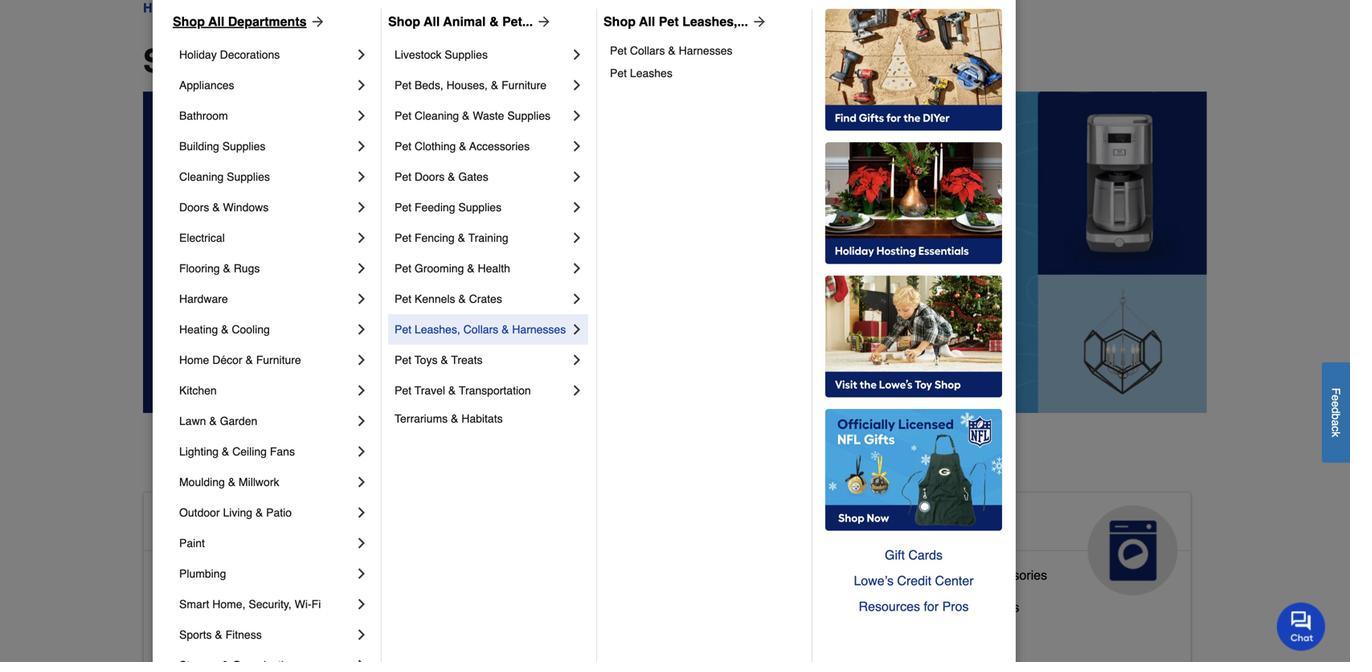 Task type: describe. For each thing, give the bounding box(es) containing it.
pet beds, houses, & furniture for pet beds, houses, & furniture link to the bottom
[[515, 626, 688, 640]]

lighting & ceiling fans link
[[179, 436, 354, 467]]

chevron right image for flooring & rugs
[[354, 260, 370, 276]]

chevron right image for holiday decorations
[[354, 47, 370, 63]]

0 vertical spatial furniture
[[501, 79, 547, 92]]

pros
[[942, 599, 969, 614]]

supplies down "shop all animal & pet..." link
[[445, 48, 488, 61]]

supplies down animal & pet care
[[572, 593, 621, 608]]

all for animal
[[424, 14, 440, 29]]

animal & pet care link
[[502, 493, 833, 595]]

pet for "pet toys & treats" link
[[395, 354, 411, 366]]

gates
[[458, 170, 488, 183]]

accessible bathroom link
[[157, 564, 277, 596]]

smart home, security, wi-fi
[[179, 598, 321, 611]]

terrariums
[[395, 412, 448, 425]]

kitchen link
[[179, 375, 354, 406]]

toys
[[414, 354, 438, 366]]

habitats
[[461, 412, 503, 425]]

pet inside animal & pet care
[[619, 512, 654, 538]]

moulding
[[179, 476, 225, 489]]

chevron right image for pet feeding supplies
[[569, 199, 585, 215]]

chevron right image for pet kennels & crates
[[569, 291, 585, 307]]

heating & cooling link
[[179, 314, 354, 345]]

fans
[[270, 445, 295, 458]]

chevron right image for pet cleaning & waste supplies
[[569, 108, 585, 124]]

gift cards link
[[825, 542, 1002, 568]]

sports & fitness link
[[179, 620, 354, 650]]

electrical link
[[179, 223, 354, 253]]

pet for pet doors & gates link
[[395, 170, 411, 183]]

pet for pet cleaning & waste supplies link
[[395, 109, 411, 122]]

flooring & rugs
[[179, 262, 260, 275]]

outdoor living & patio link
[[179, 497, 354, 528]]

moulding & millwork link
[[179, 467, 354, 497]]

treats
[[451, 354, 483, 366]]

chevron right image for home décor & furniture
[[354, 352, 370, 368]]

millwork
[[239, 476, 279, 489]]

accessible for accessible bathroom
[[157, 568, 218, 583]]

accessible entry & home
[[157, 632, 302, 647]]

hardware link
[[179, 284, 354, 314]]

bathroom link
[[179, 100, 354, 131]]

houses, for pet beds, houses, & furniture link to the bottom
[[574, 626, 621, 640]]

1 vertical spatial livestock supplies link
[[515, 590, 621, 622]]

chevron right image for pet toys & treats
[[569, 352, 585, 368]]

pet doors & gates link
[[395, 162, 569, 192]]

shop for shop all animal & pet...
[[388, 14, 420, 29]]

windows
[[223, 201, 269, 214]]

accessible home link
[[144, 493, 475, 595]]

0 horizontal spatial furniture
[[256, 354, 301, 366]]

training
[[468, 231, 508, 244]]

living
[[223, 506, 252, 519]]

building
[[179, 140, 219, 153]]

accessories for pet clothing & accessories
[[469, 140, 530, 153]]

a
[[1330, 420, 1342, 426]]

chevron right image for smart home, security, wi-fi
[[354, 596, 370, 612]]

plumbing link
[[179, 558, 354, 589]]

pet grooming & health link
[[395, 253, 569, 284]]

chevron right image for heating & cooling
[[354, 321, 370, 338]]

chevron right image for hardware
[[354, 291, 370, 307]]

lighting
[[179, 445, 219, 458]]

chevron right image for pet travel & transportation
[[569, 383, 585, 399]]

pet for pet feeding supplies link
[[395, 201, 411, 214]]

0 vertical spatial livestock supplies link
[[395, 39, 569, 70]]

chevron right image for paint
[[354, 535, 370, 551]]

terrariums & habitats
[[395, 412, 503, 425]]

fitness
[[225, 628, 262, 641]]

pet for pet fencing & training link
[[395, 231, 411, 244]]

visit the lowe's toy shop. image
[[825, 276, 1002, 398]]

outdoor
[[179, 506, 220, 519]]

shop all pet leashes,...
[[603, 14, 748, 29]]

lawn
[[179, 415, 206, 428]]

pet for pet leashes link
[[610, 67, 627, 80]]

resources
[[859, 599, 920, 614]]

rugs
[[234, 262, 260, 275]]

pet grooming & health
[[395, 262, 510, 275]]

0 vertical spatial appliances
[[179, 79, 234, 92]]

for
[[924, 599, 939, 614]]

bathroom inside "link"
[[222, 568, 277, 583]]

chevron right image for outdoor living & patio
[[354, 505, 370, 521]]

animal & pet care
[[515, 512, 654, 563]]

sports
[[179, 628, 212, 641]]

leashes,
[[415, 323, 460, 336]]

parts
[[933, 568, 963, 583]]

chevron right image for pet doors & gates
[[569, 169, 585, 185]]

fencing
[[415, 231, 455, 244]]

crates
[[469, 293, 502, 305]]

pet cleaning & waste supplies link
[[395, 100, 569, 131]]

shop all departments
[[143, 43, 478, 80]]

home décor & furniture link
[[179, 345, 354, 375]]

garden
[[220, 415, 257, 428]]

b
[[1330, 413, 1342, 420]]

lowe's credit center link
[[825, 568, 1002, 594]]

holiday decorations link
[[179, 39, 354, 70]]

chevron right image for bathroom
[[354, 108, 370, 124]]

leashes,...
[[682, 14, 748, 29]]

0 vertical spatial pet beds, houses, & furniture link
[[395, 70, 569, 100]]

flooring
[[179, 262, 220, 275]]

officially licensed n f l gifts. shop now. image
[[825, 409, 1002, 531]]

accessible home image
[[372, 505, 462, 595]]

1 horizontal spatial collars
[[630, 44, 665, 57]]

pet collars & harnesses link
[[610, 39, 800, 62]]

2 vertical spatial furniture
[[637, 626, 688, 640]]

holiday hosting essentials. image
[[825, 142, 1002, 264]]

pet doors & gates
[[395, 170, 488, 183]]

0 horizontal spatial livestock
[[395, 48, 441, 61]]

home inside home décor & furniture link
[[179, 354, 209, 366]]

paint
[[179, 537, 205, 550]]

accessible bathroom
[[157, 568, 277, 583]]

accessories for appliance parts & accessories
[[978, 568, 1047, 583]]

pet leashes link
[[610, 62, 800, 84]]

security,
[[249, 598, 292, 611]]

beverage
[[873, 600, 928, 615]]

center
[[935, 573, 974, 588]]

1 horizontal spatial livestock
[[515, 593, 568, 608]]

lighting & ceiling fans
[[179, 445, 295, 458]]

outdoor living & patio
[[179, 506, 292, 519]]

chillers
[[976, 600, 1019, 615]]

chevron right image for doors & windows
[[354, 199, 370, 215]]



Task type: vqa. For each thing, say whether or not it's contained in the screenshot.
the An illustration of a split jamb. "image"
no



Task type: locate. For each thing, give the bounding box(es) containing it.
pet for pet kennels & crates link
[[395, 293, 411, 305]]

beds, for pet beds, houses, & furniture link to the bottom
[[538, 626, 571, 640]]

0 horizontal spatial harnesses
[[512, 323, 566, 336]]

accessible bedroom link
[[157, 596, 274, 628]]

arrow right image for shop all animal & pet...
[[533, 14, 552, 30]]

harnesses down pet kennels & crates link
[[512, 323, 566, 336]]

harnesses up pet leashes link
[[679, 44, 732, 57]]

all inside shop all departments link
[[208, 14, 224, 29]]

shop for shop all departments
[[173, 14, 205, 29]]

chevron right image for plumbing
[[354, 566, 370, 582]]

0 horizontal spatial cleaning
[[179, 170, 224, 183]]

2 horizontal spatial furniture
[[637, 626, 688, 640]]

pet...
[[502, 14, 533, 29]]

all inside "shop all animal & pet..." link
[[424, 14, 440, 29]]

shop all pet leashes,... link
[[603, 12, 767, 31]]

livestock supplies link down care at the left bottom of the page
[[515, 590, 621, 622]]

1 horizontal spatial accessories
[[978, 568, 1047, 583]]

0 horizontal spatial animal
[[443, 14, 486, 29]]

livestock supplies
[[395, 48, 488, 61], [515, 593, 621, 608]]

pet beds, houses, & furniture link
[[395, 70, 569, 100], [515, 622, 688, 654]]

& inside animal & pet care
[[596, 512, 612, 538]]

leashes
[[630, 67, 672, 80]]

building supplies
[[179, 140, 266, 153]]

0 vertical spatial accessories
[[469, 140, 530, 153]]

1 arrow right image from the left
[[307, 14, 326, 30]]

shop inside shop all pet leashes,... link
[[603, 14, 636, 29]]

hardware
[[179, 293, 228, 305]]

ceiling
[[232, 445, 267, 458]]

pet leashes, collars & harnesses link
[[395, 314, 569, 345]]

&
[[489, 14, 499, 29], [668, 44, 676, 57], [491, 79, 498, 92], [462, 109, 470, 122], [459, 140, 466, 153], [448, 170, 455, 183], [212, 201, 220, 214], [458, 231, 465, 244], [223, 262, 230, 275], [467, 262, 475, 275], [458, 293, 466, 305], [221, 323, 229, 336], [501, 323, 509, 336], [245, 354, 253, 366], [441, 354, 448, 366], [448, 384, 456, 397], [451, 412, 458, 425], [209, 415, 217, 428], [222, 445, 229, 458], [228, 476, 235, 489], [255, 506, 263, 519], [596, 512, 612, 538], [966, 568, 975, 583], [931, 600, 940, 615], [625, 626, 633, 640], [215, 628, 222, 641], [255, 632, 264, 647]]

doors & windows link
[[179, 192, 354, 223]]

e up b
[[1330, 401, 1342, 407]]

beds, for the topmost pet beds, houses, & furniture link
[[415, 79, 443, 92]]

pet for pet grooming & health link
[[395, 262, 411, 275]]

collars up "pet toys & treats" link
[[463, 323, 498, 336]]

appliances up cards
[[873, 512, 993, 538]]

beverage & wine chillers link
[[873, 596, 1019, 628]]

pet kennels & crates link
[[395, 284, 569, 314]]

chat invite button image
[[1277, 602, 1326, 651]]

cleaning
[[415, 109, 459, 122], [179, 170, 224, 183]]

chevron right image for lighting & ceiling fans
[[354, 444, 370, 460]]

supplies right waste
[[507, 109, 550, 122]]

credit
[[897, 573, 931, 588]]

appliances link down decorations
[[179, 70, 354, 100]]

0 horizontal spatial livestock supplies
[[395, 48, 488, 61]]

wi-
[[295, 598, 312, 611]]

animal inside animal & pet care
[[515, 512, 590, 538]]

gift cards
[[885, 548, 943, 563]]

terrariums & habitats link
[[395, 406, 585, 432]]

e
[[1330, 395, 1342, 401], [1330, 401, 1342, 407]]

pet for 'pet clothing & accessories' link
[[395, 140, 411, 153]]

appliances link
[[179, 70, 354, 100], [860, 493, 1191, 595]]

1 vertical spatial animal
[[515, 512, 590, 538]]

2 e from the top
[[1330, 401, 1342, 407]]

3 accessible from the top
[[157, 600, 218, 615]]

1 accessible from the top
[[157, 512, 274, 538]]

cleaning supplies
[[179, 170, 270, 183]]

0 horizontal spatial appliances link
[[179, 70, 354, 100]]

fi
[[312, 598, 321, 611]]

lawn & garden link
[[179, 406, 354, 436]]

e up d
[[1330, 395, 1342, 401]]

0 horizontal spatial arrow right image
[[307, 14, 326, 30]]

3 shop from the left
[[603, 14, 636, 29]]

houses,
[[446, 79, 488, 92], [574, 626, 621, 640]]

waste
[[473, 109, 504, 122]]

decorations
[[220, 48, 280, 61]]

paint link
[[179, 528, 354, 558]]

0 vertical spatial animal
[[443, 14, 486, 29]]

pet
[[659, 14, 679, 29], [610, 44, 627, 57], [610, 67, 627, 80], [395, 79, 411, 92], [395, 109, 411, 122], [395, 140, 411, 153], [395, 170, 411, 183], [395, 201, 411, 214], [395, 231, 411, 244], [395, 262, 411, 275], [395, 293, 411, 305], [395, 323, 411, 336], [395, 354, 411, 366], [395, 384, 411, 397], [619, 512, 654, 538], [515, 626, 534, 640]]

supplies inside pet cleaning & waste supplies link
[[507, 109, 550, 122]]

1 vertical spatial departments
[[281, 43, 478, 80]]

1 vertical spatial doors
[[179, 201, 209, 214]]

1 vertical spatial beds,
[[538, 626, 571, 640]]

1 vertical spatial accessories
[[978, 568, 1047, 583]]

livestock down shop all animal & pet...
[[395, 48, 441, 61]]

3 arrow right image from the left
[[748, 14, 767, 30]]

2 accessible from the top
[[157, 568, 218, 583]]

chevron right image for building supplies
[[354, 138, 370, 154]]

animal
[[443, 14, 486, 29], [515, 512, 590, 538]]

accessories up "chillers" in the bottom right of the page
[[978, 568, 1047, 583]]

accessible bedroom
[[157, 600, 274, 615]]

arrow right image for shop all pet leashes,...
[[748, 14, 767, 30]]

arrow right image for shop all departments
[[307, 14, 326, 30]]

transportation
[[459, 384, 531, 397]]

health
[[478, 262, 510, 275]]

chevron right image for lawn & garden
[[354, 413, 370, 429]]

accessible inside "link"
[[157, 568, 218, 583]]

appliances
[[179, 79, 234, 92], [873, 512, 993, 538]]

pet fencing & training link
[[395, 223, 569, 253]]

bedroom
[[222, 600, 274, 615]]

arrow right image inside "shop all animal & pet..." link
[[533, 14, 552, 30]]

chevron right image for cleaning supplies
[[354, 169, 370, 185]]

0 horizontal spatial beds,
[[415, 79, 443, 92]]

departments
[[228, 14, 307, 29], [281, 43, 478, 80]]

shop for shop all pet leashes,...
[[603, 14, 636, 29]]

1 vertical spatial furniture
[[256, 354, 301, 366]]

all inside shop all pet leashes,... link
[[639, 14, 655, 29]]

accessible
[[157, 512, 274, 538], [157, 568, 218, 583], [157, 600, 218, 615], [157, 632, 218, 647]]

1 vertical spatial pet beds, houses, & furniture link
[[515, 622, 688, 654]]

animal inside "shop all animal & pet..." link
[[443, 14, 486, 29]]

cleaning inside 'link'
[[179, 170, 224, 183]]

2 horizontal spatial shop
[[603, 14, 636, 29]]

accessories down waste
[[469, 140, 530, 153]]

2 arrow right image from the left
[[533, 14, 552, 30]]

accessible entry & home link
[[157, 628, 302, 660]]

care
[[515, 538, 565, 563]]

all
[[208, 14, 224, 29], [424, 14, 440, 29], [639, 14, 655, 29], [232, 43, 272, 80]]

arrow right image inside shop all departments link
[[307, 14, 326, 30]]

doors up the electrical
[[179, 201, 209, 214]]

home
[[143, 0, 179, 15], [179, 354, 209, 366], [281, 512, 343, 538], [267, 632, 302, 647]]

2 shop from the left
[[388, 14, 420, 29]]

supplies up cleaning supplies
[[222, 140, 266, 153]]

1 vertical spatial bathroom
[[222, 568, 277, 583]]

pet for pet leashes, collars & harnesses link
[[395, 323, 411, 336]]

1 horizontal spatial furniture
[[501, 79, 547, 92]]

cleaning supplies link
[[179, 162, 354, 192]]

holiday decorations
[[179, 48, 280, 61]]

livestock
[[395, 48, 441, 61], [515, 593, 568, 608]]

wine
[[944, 600, 973, 615]]

shop inside shop all departments link
[[173, 14, 205, 29]]

livestock supplies down shop all animal & pet...
[[395, 48, 488, 61]]

pet cleaning & waste supplies
[[395, 109, 550, 122]]

0 vertical spatial livestock supplies
[[395, 48, 488, 61]]

cleaning down building
[[179, 170, 224, 183]]

supplies up pet fencing & training link
[[458, 201, 502, 214]]

1 vertical spatial collars
[[463, 323, 498, 336]]

c
[[1330, 426, 1342, 432]]

accessible for accessible bedroom
[[157, 600, 218, 615]]

appliances link up "chillers" in the bottom right of the page
[[860, 493, 1191, 595]]

2 horizontal spatial arrow right image
[[748, 14, 767, 30]]

pet collars & harnesses
[[610, 44, 732, 57]]

chevron right image for appliances
[[354, 77, 370, 93]]

kennels
[[415, 293, 455, 305]]

livestock supplies down care at the left bottom of the page
[[515, 593, 621, 608]]

1 horizontal spatial livestock supplies
[[515, 593, 621, 608]]

0 horizontal spatial accessories
[[469, 140, 530, 153]]

chevron right image for pet beds, houses, & furniture
[[569, 77, 585, 93]]

holiday
[[179, 48, 217, 61]]

pet leashes
[[610, 67, 672, 80]]

0 vertical spatial livestock
[[395, 48, 441, 61]]

chevron right image
[[569, 47, 585, 63], [569, 77, 585, 93], [354, 108, 370, 124], [569, 108, 585, 124], [569, 138, 585, 154], [354, 169, 370, 185], [569, 169, 585, 185], [354, 199, 370, 215], [569, 199, 585, 215], [354, 230, 370, 246], [569, 230, 585, 246], [354, 260, 370, 276], [569, 260, 585, 276], [354, 291, 370, 307], [354, 321, 370, 338], [354, 352, 370, 368], [354, 383, 370, 399], [569, 383, 585, 399], [354, 413, 370, 429], [354, 505, 370, 521], [354, 535, 370, 551], [354, 566, 370, 582], [354, 627, 370, 643], [354, 657, 370, 662]]

accessible for accessible home
[[157, 512, 274, 538]]

shop all departments link
[[173, 12, 326, 31]]

pet for pet travel & transportation link on the bottom of the page
[[395, 384, 411, 397]]

1 horizontal spatial beds,
[[538, 626, 571, 640]]

shop all animal & pet...
[[388, 14, 533, 29]]

shop
[[173, 14, 205, 29], [388, 14, 420, 29], [603, 14, 636, 29]]

0 vertical spatial cleaning
[[415, 109, 459, 122]]

0 horizontal spatial collars
[[463, 323, 498, 336]]

bathroom
[[179, 109, 228, 122], [222, 568, 277, 583]]

appliances down holiday at left
[[179, 79, 234, 92]]

1 horizontal spatial houses,
[[574, 626, 621, 640]]

all for pet
[[639, 14, 655, 29]]

1 horizontal spatial appliances
[[873, 512, 993, 538]]

lowe's credit center
[[854, 573, 974, 588]]

1 vertical spatial appliances link
[[860, 493, 1191, 595]]

supplies up windows
[[227, 170, 270, 183]]

pet feeding supplies link
[[395, 192, 569, 223]]

chevron right image for kitchen
[[354, 383, 370, 399]]

flooring & rugs link
[[179, 253, 354, 284]]

0 vertical spatial bathroom
[[179, 109, 228, 122]]

0 vertical spatial collars
[[630, 44, 665, 57]]

1 horizontal spatial arrow right image
[[533, 14, 552, 30]]

chevron right image for pet leashes, collars & harnesses
[[569, 321, 585, 338]]

chevron right image for livestock supplies
[[569, 47, 585, 63]]

harnesses
[[679, 44, 732, 57], [512, 323, 566, 336]]

0 vertical spatial pet beds, houses, & furniture
[[395, 79, 547, 92]]

chevron right image for moulding & millwork
[[354, 474, 370, 490]]

chevron right image for electrical
[[354, 230, 370, 246]]

cleaning up clothing
[[415, 109, 459, 122]]

1 horizontal spatial animal
[[515, 512, 590, 538]]

0 vertical spatial harnesses
[[679, 44, 732, 57]]

smart home, security, wi-fi link
[[179, 589, 354, 620]]

1 horizontal spatial cleaning
[[415, 109, 459, 122]]

pet leashes, collars & harnesses
[[395, 323, 566, 336]]

1 vertical spatial livestock
[[515, 593, 568, 608]]

shop inside "shop all animal & pet..." link
[[388, 14, 420, 29]]

departments for shop all departments
[[228, 14, 307, 29]]

animal & pet care image
[[730, 505, 820, 595]]

travel
[[414, 384, 445, 397]]

appliances image
[[1088, 505, 1178, 595]]

departments for shop all departments
[[281, 43, 478, 80]]

1 vertical spatial harnesses
[[512, 323, 566, 336]]

1 horizontal spatial harnesses
[[679, 44, 732, 57]]

accessible for accessible entry & home
[[157, 632, 218, 647]]

chevron right image for pet fencing & training
[[569, 230, 585, 246]]

find gifts for the diyer. image
[[825, 9, 1002, 131]]

patio
[[266, 506, 292, 519]]

supplies inside cleaning supplies 'link'
[[227, 170, 270, 183]]

bathroom up smart home, security, wi-fi
[[222, 568, 277, 583]]

home inside accessible entry & home link
[[267, 632, 302, 647]]

1 vertical spatial pet beds, houses, & furniture
[[515, 626, 688, 640]]

pet feeding supplies
[[395, 201, 502, 214]]

home,
[[212, 598, 245, 611]]

building supplies link
[[179, 131, 354, 162]]

bathroom up building
[[179, 109, 228, 122]]

supplies inside building supplies "link"
[[222, 140, 266, 153]]

0 horizontal spatial shop
[[173, 14, 205, 29]]

collars up leashes
[[630, 44, 665, 57]]

pet for pet collars & harnesses link
[[610, 44, 627, 57]]

0 vertical spatial appliances link
[[179, 70, 354, 100]]

resources for pros
[[859, 599, 969, 614]]

1 vertical spatial houses,
[[574, 626, 621, 640]]

0 horizontal spatial appliances
[[179, 79, 234, 92]]

shop all departments
[[173, 14, 307, 29]]

1 vertical spatial cleaning
[[179, 170, 224, 183]]

k
[[1330, 432, 1342, 437]]

1 horizontal spatial doors
[[415, 170, 445, 183]]

livestock supplies link down "shop all animal & pet..." link
[[395, 39, 569, 70]]

4 accessible from the top
[[157, 632, 218, 647]]

livestock down care at the left bottom of the page
[[515, 593, 568, 608]]

1 vertical spatial appliances
[[873, 512, 993, 538]]

0 horizontal spatial houses,
[[446, 79, 488, 92]]

doors & windows
[[179, 201, 269, 214]]

arrow right image inside shop all pet leashes,... link
[[748, 14, 767, 30]]

chevron right image for sports & fitness
[[354, 627, 370, 643]]

1 e from the top
[[1330, 395, 1342, 401]]

arrow right image
[[307, 14, 326, 30], [533, 14, 552, 30], [748, 14, 767, 30]]

1 horizontal spatial shop
[[388, 14, 420, 29]]

houses, for the topmost pet beds, houses, & furniture link
[[446, 79, 488, 92]]

home inside accessible home link
[[281, 512, 343, 538]]

1 vertical spatial livestock supplies
[[515, 593, 621, 608]]

0 vertical spatial doors
[[415, 170, 445, 183]]

supplies
[[445, 48, 488, 61], [507, 109, 550, 122], [222, 140, 266, 153], [227, 170, 270, 183], [458, 201, 502, 214], [572, 593, 621, 608]]

0 vertical spatial houses,
[[446, 79, 488, 92]]

chevron right image for pet clothing & accessories
[[569, 138, 585, 154]]

feeding
[[415, 201, 455, 214]]

enjoy savings year-round. no matter what you're shopping for, find what you need at a great price. image
[[143, 92, 1207, 413]]

pet toys & treats link
[[395, 345, 569, 375]]

supplies inside pet feeding supplies link
[[458, 201, 502, 214]]

0 horizontal spatial doors
[[179, 201, 209, 214]]

chevron right image
[[354, 47, 370, 63], [354, 77, 370, 93], [354, 138, 370, 154], [569, 291, 585, 307], [569, 321, 585, 338], [569, 352, 585, 368], [354, 444, 370, 460], [354, 474, 370, 490], [354, 596, 370, 612]]

doors up feeding
[[415, 170, 445, 183]]

beds,
[[415, 79, 443, 92], [538, 626, 571, 640]]

1 shop from the left
[[173, 14, 205, 29]]

heating
[[179, 323, 218, 336]]

0 vertical spatial beds,
[[415, 79, 443, 92]]

1 horizontal spatial appliances link
[[860, 493, 1191, 595]]

0 vertical spatial departments
[[228, 14, 307, 29]]

f
[[1330, 388, 1342, 395]]

chevron right image for pet grooming & health
[[569, 260, 585, 276]]

pet beds, houses, & furniture for the topmost pet beds, houses, & furniture link
[[395, 79, 547, 92]]

all for departments
[[208, 14, 224, 29]]

cards
[[908, 548, 943, 563]]

shop
[[143, 43, 223, 80]]



